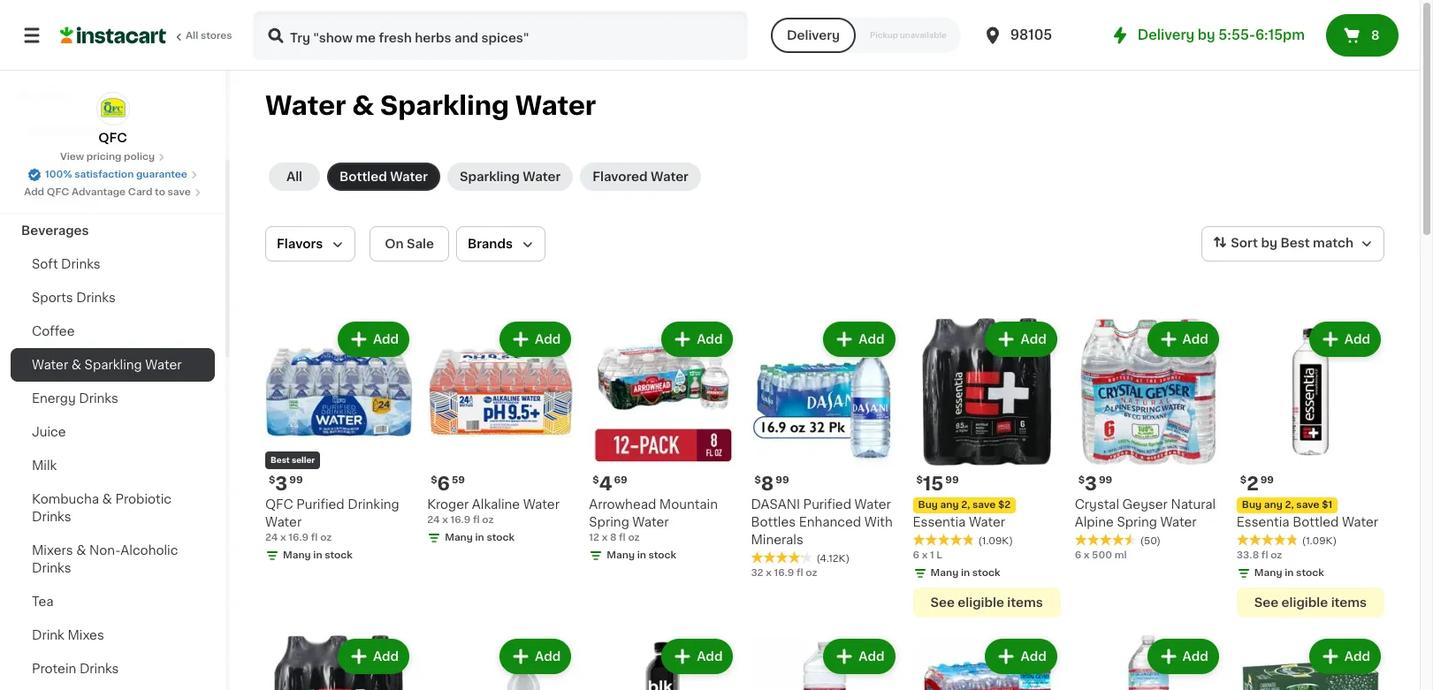 Task type: locate. For each thing, give the bounding box(es) containing it.
1 horizontal spatial qfc
[[98, 132, 127, 144]]

0 horizontal spatial see eligible items
[[931, 597, 1044, 610]]

oz inside qfc purified drinking water 24 x 16.9 fl oz
[[320, 534, 332, 543]]

16.9 right 32
[[774, 569, 795, 579]]

sports drinks
[[32, 292, 116, 304]]

99 inside $ 15 99
[[946, 476, 959, 486]]

2 horizontal spatial qfc
[[265, 499, 293, 511]]

delivery inside button
[[787, 29, 840, 42]]

2 3 from the left
[[1085, 475, 1098, 494]]

★★★★★
[[913, 534, 975, 547], [913, 534, 975, 547], [1075, 534, 1137, 547], [1075, 534, 1137, 547], [1237, 534, 1299, 547], [1237, 534, 1299, 547], [751, 552, 813, 564], [751, 552, 813, 564]]

2 essentia from the left
[[1237, 517, 1290, 529]]

many in stock down l
[[931, 569, 1001, 579]]

0 horizontal spatial 3
[[275, 475, 288, 494]]

drinks inside 'kombucha & probiotic drinks'
[[32, 511, 71, 524]]

1 horizontal spatial all
[[287, 171, 303, 183]]

99 for buy any 2, save $1
[[1261, 476, 1275, 486]]

0 vertical spatial 16.9
[[451, 516, 471, 526]]

& left non-
[[76, 545, 86, 557]]

stock down essentia water
[[973, 569, 1001, 579]]

$1
[[1323, 501, 1333, 511]]

1 vertical spatial by
[[1262, 237, 1278, 250]]

produce link
[[11, 147, 215, 180]]

1 purified from the left
[[297, 499, 345, 511]]

qfc for qfc
[[98, 132, 127, 144]]

all up the flavors
[[287, 171, 303, 183]]

0 horizontal spatial bottled
[[340, 171, 387, 183]]

1 3 from the left
[[275, 475, 288, 494]]

advantage
[[72, 188, 126, 197]]

1 horizontal spatial delivery
[[1138, 28, 1195, 42]]

delivery button
[[771, 18, 856, 53]]

0 vertical spatial all
[[186, 31, 198, 41]]

2 (1.09k) from the left
[[1303, 537, 1338, 547]]

purified inside qfc purified drinking water 24 x 16.9 fl oz
[[297, 499, 345, 511]]

by right sort
[[1262, 237, 1278, 250]]

$ inside $ 8 99
[[755, 476, 761, 486]]

$ 8 99
[[755, 475, 790, 494]]

purified inside dasani purified water bottles enhanced with minerals
[[804, 499, 852, 511]]

3
[[275, 475, 288, 494], [1085, 475, 1098, 494]]

0 horizontal spatial delivery
[[787, 29, 840, 42]]

see eligible items for 2
[[1255, 597, 1368, 610]]

0 vertical spatial bottled
[[340, 171, 387, 183]]

0 horizontal spatial 16.9
[[289, 534, 309, 543]]

in for 6
[[475, 534, 485, 543]]

mixers
[[32, 545, 73, 557]]

by inside field
[[1262, 237, 1278, 250]]

fl down minerals
[[797, 569, 804, 579]]

buy down the 15
[[919, 501, 938, 511]]

0 vertical spatial water & sparkling water
[[265, 93, 597, 119]]

by
[[1199, 28, 1216, 42], [1262, 237, 1278, 250]]

alpine
[[1075, 517, 1114, 529]]

on
[[385, 238, 404, 250]]

water
[[265, 93, 346, 119], [516, 93, 597, 119], [390, 171, 428, 183], [523, 171, 561, 183], [651, 171, 689, 183], [32, 359, 68, 372], [145, 359, 182, 372], [523, 499, 560, 511], [855, 499, 891, 511], [265, 517, 302, 529], [633, 517, 669, 529], [969, 517, 1006, 529], [1161, 517, 1197, 529], [1343, 517, 1379, 529]]

arrowhead mountain spring water 12 x 8 fl oz
[[589, 499, 718, 543]]

2 spring from the left
[[1118, 517, 1158, 529]]

essentia water
[[913, 517, 1006, 529]]

1 horizontal spatial items
[[1332, 597, 1368, 610]]

water & sparkling water down coffee link
[[32, 359, 182, 372]]

4 99 from the left
[[1100, 476, 1113, 486]]

24 down kroger
[[427, 516, 440, 526]]

99 inside $ 8 99
[[776, 476, 790, 486]]

by for sort
[[1262, 237, 1278, 250]]

$ 3 99 for crystal geyser natural alpine spring water
[[1079, 475, 1113, 494]]

0 horizontal spatial by
[[1199, 28, 1216, 42]]

bottled right all link
[[340, 171, 387, 183]]

qfc inside qfc purified drinking water 24 x 16.9 fl oz
[[265, 499, 293, 511]]

buy
[[919, 501, 938, 511], [1243, 501, 1262, 511]]

drink mixes link
[[11, 619, 215, 653]]

0 vertical spatial best
[[1281, 237, 1311, 250]]

0 vertical spatial qfc
[[98, 132, 127, 144]]

qfc inside 'link'
[[98, 132, 127, 144]]

produce
[[21, 157, 75, 170]]

stock down qfc purified drinking water 24 x 16.9 fl oz
[[325, 551, 353, 561]]

many in stock down 33.8 fl oz
[[1255, 569, 1325, 579]]

see eligible items button for 2
[[1237, 588, 1385, 618]]

many in stock down qfc purified drinking water 24 x 16.9 fl oz
[[283, 551, 353, 561]]

crystal
[[1075, 499, 1120, 511]]

spring up 12
[[589, 517, 630, 529]]

1 horizontal spatial (1.09k)
[[1303, 537, 1338, 547]]

$ up dasani
[[755, 476, 761, 486]]

1 horizontal spatial 24
[[427, 516, 440, 526]]

by for delivery
[[1199, 28, 1216, 42]]

instacart logo image
[[60, 25, 166, 46]]

stock down kroger alkaline water 24 x 16.9 fl oz
[[487, 534, 515, 543]]

1 horizontal spatial 8
[[761, 475, 774, 494]]

1 horizontal spatial 3
[[1085, 475, 1098, 494]]

see eligible items down l
[[931, 597, 1044, 610]]

15
[[923, 475, 944, 494]]

essentia for 2
[[1237, 517, 1290, 529]]

with
[[865, 517, 893, 529]]

1 $ 3 99 from the left
[[269, 475, 303, 494]]

2 see from the left
[[1255, 597, 1279, 610]]

0 horizontal spatial items
[[1008, 597, 1044, 610]]

24 down best seller
[[265, 534, 278, 543]]

3 $ from the left
[[593, 476, 599, 486]]

4 $ from the left
[[755, 476, 761, 486]]

16.9 down kroger
[[451, 516, 471, 526]]

many in stock
[[445, 534, 515, 543], [283, 551, 353, 561], [607, 551, 677, 561], [931, 569, 1001, 579], [1255, 569, 1325, 579]]

$ 3 99 for qfc purified drinking water
[[269, 475, 303, 494]]

1 vertical spatial qfc
[[47, 188, 69, 197]]

on sale button
[[370, 226, 449, 262]]

3 down best seller
[[275, 475, 288, 494]]

1 vertical spatial all
[[287, 171, 303, 183]]

& up energy drinks
[[71, 359, 81, 372]]

juice
[[32, 426, 66, 439]]

x right 32
[[766, 569, 772, 579]]

1 see eligible items button from the left
[[913, 588, 1061, 618]]

2 $ from the left
[[431, 476, 437, 486]]

6 x 1 l
[[913, 551, 943, 561]]

1 vertical spatial bottled
[[1294, 517, 1340, 529]]

None search field
[[253, 11, 748, 60]]

1 see eligible items from the left
[[931, 597, 1044, 610]]

& for kombucha & probiotic drinks link on the left of page
[[102, 494, 112, 506]]

dasani
[[751, 499, 801, 511]]

0 horizontal spatial see
[[931, 597, 955, 610]]

2 horizontal spatial 16.9
[[774, 569, 795, 579]]

1
[[931, 551, 935, 561]]

(1.09k) for 2
[[1303, 537, 1338, 547]]

$ up crystal
[[1079, 476, 1085, 486]]

in down kroger alkaline water 24 x 16.9 fl oz
[[475, 534, 485, 543]]

1 99 from the left
[[289, 476, 303, 486]]

arrowhead
[[589, 499, 657, 511]]

16.9 down seller
[[289, 534, 309, 543]]

& inside mixers & non-alcoholic drinks
[[76, 545, 86, 557]]

dairy
[[21, 191, 56, 203]]

see down 33.8 fl oz
[[1255, 597, 1279, 610]]

(1.09k) down 'essentia bottled water' in the right bottom of the page
[[1303, 537, 1338, 547]]

save left the $2
[[973, 501, 996, 511]]

0 horizontal spatial save
[[168, 188, 191, 197]]

1 eligible from the left
[[958, 597, 1005, 610]]

3 99 from the left
[[946, 476, 959, 486]]

$ for crystal geyser natural alpine spring water
[[1079, 476, 1085, 486]]

kombucha
[[32, 494, 99, 506]]

2 horizontal spatial save
[[1297, 501, 1320, 511]]

(1.09k)
[[979, 537, 1014, 547], [1303, 537, 1338, 547]]

see down l
[[931, 597, 955, 610]]

98105
[[1011, 28, 1053, 42]]

99 right the 15
[[946, 476, 959, 486]]

2 eligible from the left
[[1282, 597, 1329, 610]]

2, for 15
[[962, 501, 971, 511]]

eligible down essentia water
[[958, 597, 1005, 610]]

Best match Sort by field
[[1202, 226, 1385, 262]]

1 horizontal spatial any
[[1265, 501, 1283, 511]]

0 horizontal spatial see eligible items button
[[913, 588, 1061, 618]]

1 horizontal spatial buy
[[1243, 501, 1262, 511]]

1 horizontal spatial purified
[[804, 499, 852, 511]]

1 vertical spatial 16.9
[[289, 534, 309, 543]]

1 horizontal spatial $ 3 99
[[1079, 475, 1113, 494]]

many down qfc purified drinking water 24 x 16.9 fl oz
[[283, 551, 311, 561]]

99 down best seller
[[289, 476, 303, 486]]

best
[[1281, 237, 1311, 250], [271, 457, 290, 465]]

2 horizontal spatial 6
[[1075, 551, 1082, 561]]

drinks down the mixes
[[80, 663, 119, 676]]

drinks down water & sparkling water link
[[79, 393, 118, 405]]

protein
[[32, 663, 76, 676]]

1 horizontal spatial eligible
[[1282, 597, 1329, 610]]

1 horizontal spatial by
[[1262, 237, 1278, 250]]

drinks up the "sports drinks"
[[61, 258, 101, 271]]

best left seller
[[271, 457, 290, 465]]

$ 3 99
[[269, 475, 303, 494], [1079, 475, 1113, 494]]

0 horizontal spatial eligible
[[958, 597, 1005, 610]]

brands
[[468, 238, 513, 250]]

see
[[931, 597, 955, 610], [1255, 597, 1279, 610]]

1 buy from the left
[[919, 501, 938, 511]]

2, up 'essentia bottled water' in the right bottom of the page
[[1286, 501, 1295, 511]]

3 up crystal
[[1085, 475, 1098, 494]]

x inside arrowhead mountain spring water 12 x 8 fl oz
[[602, 534, 608, 543]]

add qfc advantage card to save
[[24, 188, 191, 197]]

5 99 from the left
[[1261, 476, 1275, 486]]

protein drinks link
[[11, 653, 215, 686]]

5 $ from the left
[[917, 476, 923, 486]]

energy
[[32, 393, 76, 405]]

1 see from the left
[[931, 597, 955, 610]]

save up 'essentia bottled water' in the right bottom of the page
[[1297, 501, 1320, 511]]

1 spring from the left
[[589, 517, 630, 529]]

6
[[437, 475, 450, 494], [913, 551, 920, 561], [1075, 551, 1082, 561]]

oz inside kroger alkaline water 24 x 16.9 fl oz
[[482, 516, 494, 526]]

stock
[[487, 534, 515, 543], [325, 551, 353, 561], [649, 551, 677, 561], [973, 569, 1001, 579], [1297, 569, 1325, 579]]

see eligible items button down l
[[913, 588, 1061, 618]]

99 up dasani
[[776, 476, 790, 486]]

stock down arrowhead mountain spring water 12 x 8 fl oz
[[649, 551, 677, 561]]

100%
[[45, 170, 72, 180]]

water inside dasani purified water bottles enhanced with minerals
[[855, 499, 891, 511]]

save for 15
[[973, 501, 996, 511]]

& down 100%
[[59, 191, 69, 203]]

bottled down $1
[[1294, 517, 1340, 529]]

1 2, from the left
[[962, 501, 971, 511]]

best seller
[[271, 457, 315, 465]]

many in stock down kroger alkaline water 24 x 16.9 fl oz
[[445, 534, 515, 543]]

2 vertical spatial 8
[[610, 534, 617, 543]]

0 horizontal spatial water & sparkling water
[[32, 359, 182, 372]]

$ up 'buy any 2, save $1'
[[1241, 476, 1247, 486]]

(1.09k) for 15
[[979, 537, 1014, 547]]

all inside "link"
[[186, 31, 198, 41]]

qfc logo image
[[96, 92, 130, 126]]

0 horizontal spatial $ 3 99
[[269, 475, 303, 494]]

see eligible items down 33.8 fl oz
[[1255, 597, 1368, 610]]

(50)
[[1141, 537, 1162, 547]]

1 horizontal spatial see eligible items
[[1255, 597, 1368, 610]]

2 99 from the left
[[776, 476, 790, 486]]

many down arrowhead mountain spring water 12 x 8 fl oz
[[607, 551, 635, 561]]

16.9 inside kroger alkaline water 24 x 16.9 fl oz
[[451, 516, 471, 526]]

& inside 'kombucha & probiotic drinks'
[[102, 494, 112, 506]]

7 $ from the left
[[1241, 476, 1247, 486]]

1 (1.09k) from the left
[[979, 537, 1014, 547]]

(1.09k) down the $2
[[979, 537, 1014, 547]]

delivery by 5:55-6:15pm
[[1138, 28, 1306, 42]]

$ inside $ 2 99
[[1241, 476, 1247, 486]]

2 $ 3 99 from the left
[[1079, 475, 1113, 494]]

best inside field
[[1281, 237, 1311, 250]]

many down kroger
[[445, 534, 473, 543]]

all
[[186, 31, 198, 41], [287, 171, 303, 183]]

99 inside $ 2 99
[[1261, 476, 1275, 486]]

$ inside $ 6 59
[[431, 476, 437, 486]]

in for 4
[[637, 551, 647, 561]]

0 vertical spatial 24
[[427, 516, 440, 526]]

$ 3 99 up crystal
[[1079, 475, 1113, 494]]

essentia down buy any 2, save $2
[[913, 517, 966, 529]]

0 horizontal spatial all
[[186, 31, 198, 41]]

2 buy from the left
[[1243, 501, 1262, 511]]

drinks down "mixers"
[[32, 563, 71, 575]]

$ 3 99 down best seller
[[269, 475, 303, 494]]

kroger alkaline water 24 x 16.9 fl oz
[[427, 499, 560, 526]]

all left stores
[[186, 31, 198, 41]]

2 vertical spatial qfc
[[265, 499, 293, 511]]

view pricing policy
[[60, 152, 155, 162]]

product group containing 4
[[589, 318, 737, 567]]

2, up essentia water
[[962, 501, 971, 511]]

2 see eligible items from the left
[[1255, 597, 1368, 610]]

essentia down 'buy any 2, save $1'
[[1237, 517, 1290, 529]]

$ down best seller
[[269, 476, 275, 486]]

32
[[751, 569, 764, 579]]

fl down alkaline
[[473, 516, 480, 526]]

best match
[[1281, 237, 1354, 250]]

0 horizontal spatial 6
[[437, 475, 450, 494]]

1 any from the left
[[941, 501, 959, 511]]

1 horizontal spatial best
[[1281, 237, 1311, 250]]

2
[[1247, 475, 1259, 494]]

many down l
[[931, 569, 959, 579]]

$ 2 99
[[1241, 475, 1275, 494]]

see for 15
[[931, 597, 955, 610]]

1 horizontal spatial see eligible items button
[[1237, 588, 1385, 618]]

stock for 3
[[325, 551, 353, 561]]

product group containing 6
[[427, 318, 575, 549]]

$ for buy any 2, save $2
[[917, 476, 923, 486]]

0 horizontal spatial 2,
[[962, 501, 971, 511]]

qfc down best seller
[[265, 499, 293, 511]]

0 horizontal spatial spring
[[589, 517, 630, 529]]

eligible down 33.8 fl oz
[[1282, 597, 1329, 610]]

flavors button
[[265, 226, 356, 262]]

see eligible items button for 15
[[913, 588, 1061, 618]]

water & sparkling water up the bottled water
[[265, 93, 597, 119]]

eligible
[[958, 597, 1005, 610], [1282, 597, 1329, 610]]

purified for dasani
[[804, 499, 852, 511]]

$ inside $ 15 99
[[917, 476, 923, 486]]

stores
[[201, 31, 232, 41]]

purified up enhanced
[[804, 499, 852, 511]]

6 $ from the left
[[1079, 476, 1085, 486]]

6 left the 500
[[1075, 551, 1082, 561]]

2 see eligible items button from the left
[[1237, 588, 1385, 618]]

1 vertical spatial 8
[[761, 475, 774, 494]]

1 $ from the left
[[269, 476, 275, 486]]

0 horizontal spatial (1.09k)
[[979, 537, 1014, 547]]

0 vertical spatial sparkling
[[380, 93, 510, 119]]

qfc up view pricing policy link
[[98, 132, 127, 144]]

1 horizontal spatial 6
[[913, 551, 920, 561]]

in down qfc purified drinking water 24 x 16.9 fl oz
[[313, 551, 323, 561]]

0 horizontal spatial qfc
[[47, 188, 69, 197]]

spring inside 'crystal geyser natural alpine spring water'
[[1118, 517, 1158, 529]]

2 vertical spatial 16.9
[[774, 569, 795, 579]]

0 horizontal spatial 8
[[610, 534, 617, 543]]

drinks down kombucha at the left bottom
[[32, 511, 71, 524]]

$ 4 69
[[593, 475, 628, 494]]

drinks up coffee link
[[76, 292, 116, 304]]

0 horizontal spatial any
[[941, 501, 959, 511]]

product group
[[265, 318, 413, 567], [427, 318, 575, 549], [589, 318, 737, 567], [751, 318, 899, 581], [913, 318, 1061, 618], [1075, 318, 1223, 564], [1237, 318, 1385, 618], [265, 636, 413, 691], [427, 636, 575, 691], [589, 636, 737, 691], [751, 636, 899, 691], [913, 636, 1061, 691], [1075, 636, 1223, 691], [1237, 636, 1385, 691]]

in for 3
[[313, 551, 323, 561]]

many down 33.8 fl oz
[[1255, 569, 1283, 579]]

many
[[445, 534, 473, 543], [283, 551, 311, 561], [607, 551, 635, 561], [931, 569, 959, 579], [1255, 569, 1283, 579]]

see eligible items button down 33.8 fl oz
[[1237, 588, 1385, 618]]

many in stock for 6
[[445, 534, 515, 543]]

fl inside qfc purified drinking water 24 x 16.9 fl oz
[[311, 534, 318, 543]]

1 horizontal spatial 2,
[[1286, 501, 1295, 511]]

see for 2
[[1255, 597, 1279, 610]]

items for 15
[[1008, 597, 1044, 610]]

6 x 500 ml
[[1075, 551, 1128, 561]]

flavored
[[593, 171, 648, 183]]

drinks for energy drinks
[[79, 393, 118, 405]]

add button
[[340, 324, 408, 356], [502, 324, 570, 356], [664, 324, 732, 356], [826, 324, 894, 356], [988, 324, 1056, 356], [1150, 324, 1218, 356], [1312, 324, 1380, 356], [340, 641, 408, 673], [502, 641, 570, 673], [664, 641, 732, 673], [826, 641, 894, 673], [988, 641, 1056, 673], [1150, 641, 1218, 673], [1312, 641, 1380, 673]]

6 left 59 at the bottom
[[437, 475, 450, 494]]

2 items from the left
[[1332, 597, 1368, 610]]

any
[[941, 501, 959, 511], [1265, 501, 1283, 511]]

drinks for soft drinks
[[61, 258, 101, 271]]

recipes
[[21, 90, 73, 103]]

(4.12k)
[[817, 555, 850, 565]]

0 horizontal spatial best
[[271, 457, 290, 465]]

purified down seller
[[297, 499, 345, 511]]

1 horizontal spatial 16.9
[[451, 516, 471, 526]]

buy down 2
[[1243, 501, 1262, 511]]

$ up buy any 2, save $2
[[917, 476, 923, 486]]

1 vertical spatial sparkling
[[460, 171, 520, 183]]

x
[[442, 516, 448, 526], [280, 534, 286, 543], [602, 534, 608, 543], [922, 551, 928, 561], [1084, 551, 1090, 561], [766, 569, 772, 579]]

x down kroger
[[442, 516, 448, 526]]

24
[[427, 516, 440, 526], [265, 534, 278, 543]]

bottled water link
[[327, 163, 441, 191]]

items for 2
[[1332, 597, 1368, 610]]

0 vertical spatial 8
[[1372, 29, 1380, 42]]

soft drinks link
[[11, 248, 215, 281]]

1 horizontal spatial essentia
[[1237, 517, 1290, 529]]

1 vertical spatial water & sparkling water
[[32, 359, 182, 372]]

99
[[289, 476, 303, 486], [776, 476, 790, 486], [946, 476, 959, 486], [1100, 476, 1113, 486], [1261, 476, 1275, 486]]

thanksgiving link
[[11, 113, 215, 147]]

1 horizontal spatial save
[[973, 501, 996, 511]]

delivery
[[1138, 28, 1195, 42], [787, 29, 840, 42]]

1 vertical spatial 24
[[265, 534, 278, 543]]

99 up crystal
[[1100, 476, 1113, 486]]

0 horizontal spatial essentia
[[913, 517, 966, 529]]

0 horizontal spatial buy
[[919, 501, 938, 511]]

mixers & non-alcoholic drinks
[[32, 545, 178, 575]]

$
[[269, 476, 275, 486], [431, 476, 437, 486], [593, 476, 599, 486], [755, 476, 761, 486], [917, 476, 923, 486], [1079, 476, 1085, 486], [1241, 476, 1247, 486]]

0 horizontal spatial purified
[[297, 499, 345, 511]]

crystal geyser natural alpine spring water
[[1075, 499, 1217, 529]]

1 items from the left
[[1008, 597, 1044, 610]]

any for 2
[[1265, 501, 1283, 511]]

product group containing 2
[[1237, 318, 1385, 618]]

2 purified from the left
[[804, 499, 852, 511]]

99 right 2
[[1261, 476, 1275, 486]]

99 for dasani purified water bottles enhanced with minerals
[[776, 476, 790, 486]]

product group containing 8
[[751, 318, 899, 581]]

2 any from the left
[[1265, 501, 1283, 511]]

soft
[[32, 258, 58, 271]]

$ left 69
[[593, 476, 599, 486]]

fl right 12
[[619, 534, 626, 543]]

1 horizontal spatial spring
[[1118, 517, 1158, 529]]

any up essentia water
[[941, 501, 959, 511]]

spring down geyser
[[1118, 517, 1158, 529]]

x inside kroger alkaline water 24 x 16.9 fl oz
[[442, 516, 448, 526]]

drinks
[[61, 258, 101, 271], [76, 292, 116, 304], [79, 393, 118, 405], [32, 511, 71, 524], [32, 563, 71, 575], [80, 663, 119, 676]]

$ inside $ 4 69
[[593, 476, 599, 486]]

1 vertical spatial best
[[271, 457, 290, 465]]

2,
[[962, 501, 971, 511], [1286, 501, 1295, 511]]

& down milk link
[[102, 494, 112, 506]]

many in stock down arrowhead mountain spring water 12 x 8 fl oz
[[607, 551, 677, 561]]

2 horizontal spatial 8
[[1372, 29, 1380, 42]]

$ left 59 at the bottom
[[431, 476, 437, 486]]

0 vertical spatial by
[[1199, 28, 1216, 42]]

any down $ 2 99
[[1265, 501, 1283, 511]]

1 essentia from the left
[[913, 517, 966, 529]]

protein drinks
[[32, 663, 119, 676]]

in down arrowhead mountain spring water 12 x 8 fl oz
[[637, 551, 647, 561]]

beverages
[[21, 225, 89, 237]]

6 left 1 on the right bottom of the page
[[913, 551, 920, 561]]

many for 3
[[283, 551, 311, 561]]

fl down seller
[[311, 534, 318, 543]]

0 horizontal spatial 24
[[265, 534, 278, 543]]

12
[[589, 534, 600, 543]]

x right 12
[[602, 534, 608, 543]]

fl inside kroger alkaline water 24 x 16.9 fl oz
[[473, 516, 480, 526]]

2 2, from the left
[[1286, 501, 1295, 511]]

1 horizontal spatial see
[[1255, 597, 1279, 610]]

x down best seller
[[280, 534, 286, 543]]

best left match
[[1281, 237, 1311, 250]]



Task type: vqa. For each thing, say whether or not it's contained in the screenshot.
the "Wegmans" inside the Wegmans Salad Bowl, Chicken Caesar 1 each
no



Task type: describe. For each thing, give the bounding box(es) containing it.
100% satisfaction guarantee
[[45, 170, 187, 180]]

tea
[[32, 596, 54, 609]]

water inside qfc purified drinking water 24 x 16.9 fl oz
[[265, 517, 302, 529]]

any for 15
[[941, 501, 959, 511]]

8 inside arrowhead mountain spring water 12 x 8 fl oz
[[610, 534, 617, 543]]

purified for qfc
[[297, 499, 345, 511]]

view
[[60, 152, 84, 162]]

drinks for protein drinks
[[80, 663, 119, 676]]

mixes
[[68, 630, 104, 642]]

sports
[[32, 292, 73, 304]]

flavored water link
[[580, 163, 701, 191]]

view pricing policy link
[[60, 150, 166, 165]]

& for water & sparkling water link
[[71, 359, 81, 372]]

100% satisfaction guarantee button
[[28, 165, 198, 182]]

fl inside arrowhead mountain spring water 12 x 8 fl oz
[[619, 534, 626, 543]]

flavored water
[[593, 171, 689, 183]]

to
[[155, 188, 165, 197]]

dairy & eggs link
[[11, 180, 215, 214]]

tea link
[[11, 586, 215, 619]]

59
[[452, 476, 465, 486]]

& for dairy & eggs link
[[59, 191, 69, 203]]

x left the 500
[[1084, 551, 1090, 561]]

1 horizontal spatial water & sparkling water
[[265, 93, 597, 119]]

in down 'essentia bottled water' in the right bottom of the page
[[1286, 569, 1295, 579]]

buy any 2, save $1
[[1243, 501, 1333, 511]]

thanksgiving
[[21, 124, 106, 136]]

eligible for 2
[[1282, 597, 1329, 610]]

bottled inside 'link'
[[340, 171, 387, 183]]

x left 1 on the right bottom of the page
[[922, 551, 928, 561]]

8 inside button
[[1372, 29, 1380, 42]]

milk
[[32, 460, 57, 472]]

$ 6 59
[[431, 475, 465, 494]]

delivery for delivery
[[787, 29, 840, 42]]

$ for arrowhead mountain spring water
[[593, 476, 599, 486]]

1 horizontal spatial bottled
[[1294, 517, 1340, 529]]

98105 button
[[983, 11, 1089, 60]]

energy drinks link
[[11, 382, 215, 416]]

essentia for 15
[[913, 517, 966, 529]]

drinks for sports drinks
[[76, 292, 116, 304]]

bottles
[[751, 517, 796, 529]]

99 for crystal geyser natural alpine spring water
[[1100, 476, 1113, 486]]

brands button
[[456, 226, 546, 262]]

qfc purified drinking water 24 x 16.9 fl oz
[[265, 499, 400, 543]]

$2
[[999, 501, 1011, 511]]

essentia bottled water
[[1237, 517, 1379, 529]]

3 for crystal geyser natural alpine spring water
[[1085, 475, 1098, 494]]

add inside 'add qfc advantage card to save' link
[[24, 188, 44, 197]]

many in stock for 3
[[283, 551, 353, 561]]

water inside kroger alkaline water 24 x 16.9 fl oz
[[523, 499, 560, 511]]

mixers & non-alcoholic drinks link
[[11, 534, 215, 586]]

qfc link
[[96, 92, 130, 147]]

pricing
[[86, 152, 122, 162]]

33.8
[[1237, 551, 1260, 561]]

probiotic
[[115, 494, 172, 506]]

$ 15 99
[[917, 475, 959, 494]]

$ for buy any 2, save $1
[[1241, 476, 1247, 486]]

soft drinks
[[32, 258, 101, 271]]

non-
[[89, 545, 121, 557]]

in down essentia water
[[962, 569, 971, 579]]

32 x 16.9 fl oz
[[751, 569, 818, 579]]

2, for 2
[[1286, 501, 1295, 511]]

sparkling water link
[[448, 163, 573, 191]]

qfc for qfc purified drinking water 24 x 16.9 fl oz
[[265, 499, 293, 511]]

ml
[[1115, 551, 1128, 561]]

stock down 'essentia bottled water' in the right bottom of the page
[[1297, 569, 1325, 579]]

5:55-
[[1219, 28, 1256, 42]]

drink mixes
[[32, 630, 104, 642]]

6:15pm
[[1256, 28, 1306, 42]]

fl right "33.8"
[[1262, 551, 1269, 561]]

2 vertical spatial sparkling
[[85, 359, 142, 372]]

all stores link
[[60, 11, 234, 60]]

l
[[937, 551, 943, 561]]

satisfaction
[[74, 170, 134, 180]]

kombucha & probiotic drinks link
[[11, 483, 215, 534]]

water inside 'link'
[[390, 171, 428, 183]]

best for best match
[[1281, 237, 1311, 250]]

all for all stores
[[186, 31, 198, 41]]

6 for buy any 2, save $2
[[913, 551, 920, 561]]

24 inside kroger alkaline water 24 x 16.9 fl oz
[[427, 516, 440, 526]]

recipes link
[[11, 80, 215, 113]]

match
[[1314, 237, 1354, 250]]

99 for buy any 2, save $2
[[946, 476, 959, 486]]

sports drinks link
[[11, 281, 215, 315]]

policy
[[124, 152, 155, 162]]

drinking
[[348, 499, 400, 511]]

beverages link
[[11, 214, 215, 248]]

see eligible items for 15
[[931, 597, 1044, 610]]

card
[[128, 188, 153, 197]]

x inside qfc purified drinking water 24 x 16.9 fl oz
[[280, 534, 286, 543]]

Search field
[[255, 12, 747, 58]]

buy any 2, save $2
[[919, 501, 1011, 511]]

stock for 4
[[649, 551, 677, 561]]

enhanced
[[799, 517, 862, 529]]

99 for qfc purified drinking water
[[289, 476, 303, 486]]

many for 6
[[445, 534, 473, 543]]

stock for 6
[[487, 534, 515, 543]]

many in stock for 4
[[607, 551, 677, 561]]

3 for qfc purified drinking water
[[275, 475, 288, 494]]

kombucha & probiotic drinks
[[32, 494, 172, 524]]

service type group
[[771, 18, 961, 53]]

best for best seller
[[271, 457, 290, 465]]

alkaline
[[472, 499, 520, 511]]

69
[[614, 476, 628, 486]]

sort by
[[1232, 237, 1278, 250]]

buy for 15
[[919, 501, 938, 511]]

flavors
[[277, 238, 323, 250]]

$ for qfc purified drinking water
[[269, 476, 275, 486]]

bottled water
[[340, 171, 428, 183]]

all link
[[269, 163, 320, 191]]

many for 4
[[607, 551, 635, 561]]

natural
[[1172, 499, 1217, 511]]

8 button
[[1327, 14, 1399, 57]]

save inside 'add qfc advantage card to save' link
[[168, 188, 191, 197]]

drinks inside mixers & non-alcoholic drinks
[[32, 563, 71, 575]]

16.9 inside qfc purified drinking water 24 x 16.9 fl oz
[[289, 534, 309, 543]]

$ for kroger alkaline water
[[431, 476, 437, 486]]

kroger
[[427, 499, 469, 511]]

buy for 2
[[1243, 501, 1262, 511]]

all for all
[[287, 171, 303, 183]]

add qfc advantage card to save link
[[24, 186, 202, 200]]

save for 2
[[1297, 501, 1320, 511]]

4
[[599, 475, 613, 494]]

sparkling water
[[460, 171, 561, 183]]

spring inside arrowhead mountain spring water 12 x 8 fl oz
[[589, 517, 630, 529]]

coffee link
[[11, 315, 215, 349]]

sort
[[1232, 237, 1259, 250]]

eggs
[[72, 191, 104, 203]]

& for the mixers & non-alcoholic drinks 'link'
[[76, 545, 86, 557]]

on sale
[[385, 238, 434, 250]]

water inside arrowhead mountain spring water 12 x 8 fl oz
[[633, 517, 669, 529]]

& up the bottled water
[[352, 93, 374, 119]]

milk link
[[11, 449, 215, 483]]

juice link
[[11, 416, 215, 449]]

guarantee
[[136, 170, 187, 180]]

$ for dasani purified water bottles enhanced with minerals
[[755, 476, 761, 486]]

delivery for delivery by 5:55-6:15pm
[[1138, 28, 1195, 42]]

all stores
[[186, 31, 232, 41]]

24 inside qfc purified drinking water 24 x 16.9 fl oz
[[265, 534, 278, 543]]

product group containing 15
[[913, 318, 1061, 618]]

water inside 'crystal geyser natural alpine spring water'
[[1161, 517, 1197, 529]]

6 for 3
[[1075, 551, 1082, 561]]

eligible for 15
[[958, 597, 1005, 610]]

oz inside arrowhead mountain spring water 12 x 8 fl oz
[[628, 534, 640, 543]]



